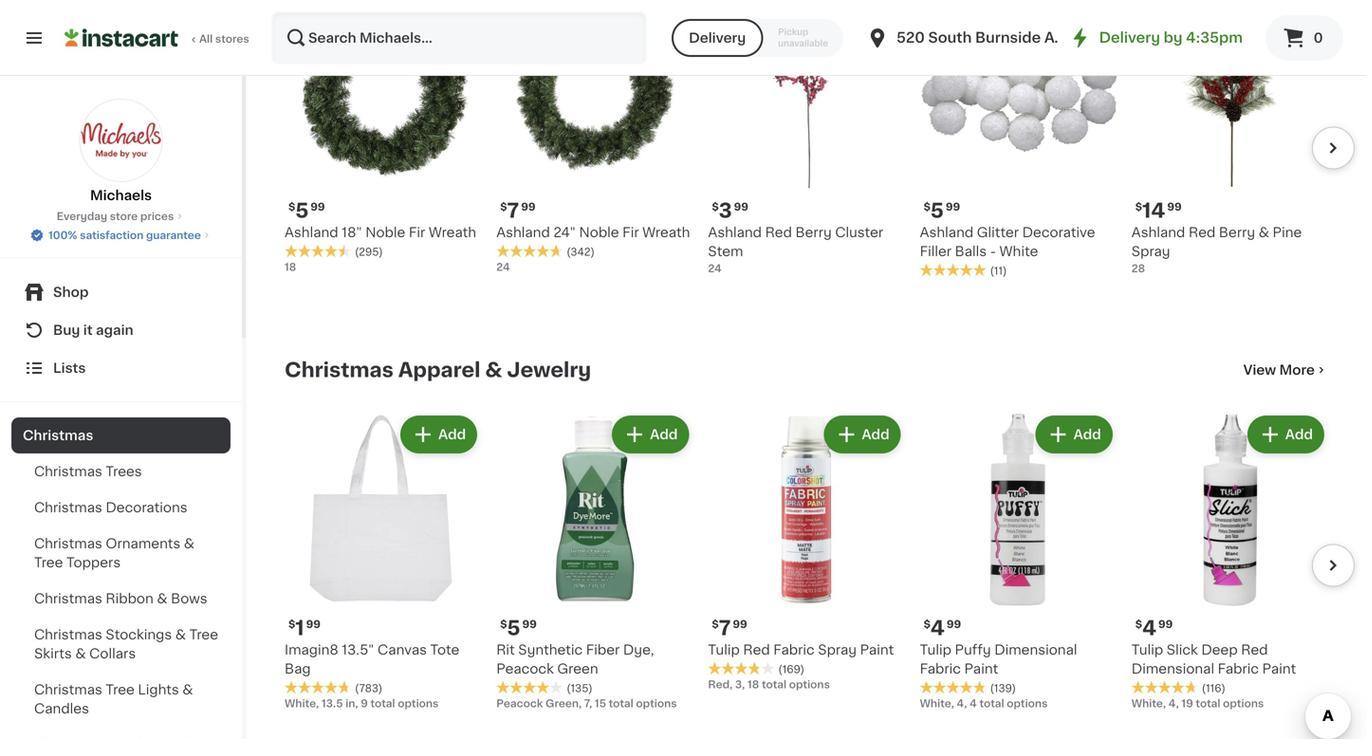 Task type: vqa. For each thing, say whether or not it's contained in the screenshot.


Task type: describe. For each thing, give the bounding box(es) containing it.
$ 4 99 for puffy
[[924, 618, 961, 638]]

7,
[[584, 698, 592, 709]]

options for tulip red fabric spray paint
[[789, 679, 830, 690]]

0 horizontal spatial fabric
[[773, 643, 815, 657]]

christmas trees
[[34, 465, 142, 478]]

add for ashland 18" noble fir wreath
[[438, 10, 466, 24]]

shop link
[[11, 273, 231, 311]]

1 horizontal spatial 4
[[970, 698, 977, 709]]

white, for tulip slick deep red dimensional fabric paint
[[1132, 698, 1166, 709]]

add button for rit synthetic fiber dye, peacock green
[[614, 417, 687, 452]]

5 for ashland glitter decorative filler balls - white
[[931, 201, 944, 221]]

dye,
[[623, 643, 654, 657]]

skirts
[[34, 647, 72, 660]]

100% satisfaction guarantee button
[[30, 224, 212, 243]]

fir for 5
[[409, 226, 425, 239]]

$ for tulip puffy dimensional fabric paint
[[924, 619, 931, 630]]

options right 15
[[636, 698, 677, 709]]

ashland for ashland red berry cluster stem 24
[[708, 226, 762, 239]]

15
[[595, 698, 606, 709]]

bows
[[171, 592, 207, 605]]

red inside tulip slick deep red dimensional fabric paint
[[1241, 643, 1268, 657]]

christmas apparel & jewelry link
[[285, 359, 591, 381]]

& inside christmas ribbon & bows link
[[157, 592, 168, 605]]

$ for ashland glitter decorative filler balls - white
[[924, 202, 931, 212]]

9
[[361, 698, 368, 709]]

item carousel region containing 5
[[258, 0, 1355, 328]]

3,
[[735, 679, 745, 690]]

christmas for christmas
[[23, 429, 93, 442]]

ashland 18" noble fir wreath
[[285, 226, 476, 239]]

total for tulip slick deep red dimensional fabric paint
[[1196, 698, 1221, 709]]

christmas for christmas apparel & jewelry
[[285, 360, 394, 380]]

99 for tulip red fabric spray paint
[[733, 619, 747, 630]]

delivery for delivery
[[689, 31, 746, 45]]

99 for ashland glitter decorative filler balls - white
[[946, 202, 960, 212]]

christmas for christmas stockings & tree skirts & collars
[[34, 628, 102, 641]]

& inside the christmas tree lights & candles
[[182, 683, 193, 696]]

0 horizontal spatial 24
[[496, 262, 510, 272]]

view more link
[[1243, 361, 1328, 379]]

4, for dimensional
[[1169, 698, 1179, 709]]

canvas
[[378, 643, 427, 657]]

white
[[999, 245, 1038, 258]]

520 south burnside avenue button
[[866, 11, 1099, 65]]

christmas tree lights & candles link
[[11, 672, 231, 727]]

$ for ashland red berry & pine spray
[[1135, 202, 1142, 212]]

4 for slick
[[1142, 618, 1157, 638]]

4:35pm
[[1186, 31, 1243, 45]]

christmas stockings & tree skirts & collars
[[34, 628, 218, 660]]

imagin8 13.5" canvas tote bag
[[285, 643, 460, 676]]

bag
[[285, 662, 311, 676]]

99 for tulip puffy dimensional fabric paint
[[947, 619, 961, 630]]

tulip for tulip puffy dimensional fabric paint
[[920, 643, 952, 657]]

lists link
[[11, 349, 231, 387]]

add button for tulip puffy dimensional fabric paint
[[1037, 417, 1111, 452]]

fiber
[[586, 643, 620, 657]]

christmas for christmas decorations
[[34, 501, 102, 514]]

ornaments
[[106, 537, 180, 550]]

trees
[[106, 465, 142, 478]]

1 vertical spatial spray
[[818, 643, 857, 657]]

13.5"
[[342, 643, 374, 657]]

peacock green, 7, 15 total options
[[496, 698, 677, 709]]

$ 5 99 for ashland 18" noble fir wreath
[[288, 201, 325, 221]]

3
[[719, 201, 732, 221]]

tulip slick deep red dimensional fabric paint
[[1132, 643, 1296, 676]]

christmas ribbon & bows
[[34, 592, 207, 605]]

rit
[[496, 643, 515, 657]]

prices
[[140, 211, 174, 222]]

ashland 24" noble fir wreath
[[496, 226, 690, 239]]

christmas ribbon & bows link
[[11, 581, 231, 617]]

more
[[1279, 363, 1315, 377]]

paint inside tulip slick deep red dimensional fabric paint
[[1262, 662, 1296, 676]]

imagin8
[[285, 643, 338, 657]]

& inside christmas apparel & jewelry link
[[485, 360, 502, 380]]

delivery by 4:35pm
[[1099, 31, 1243, 45]]

decorations
[[106, 501, 187, 514]]

it
[[83, 324, 93, 337]]

$ for tulip slick deep red dimensional fabric paint
[[1135, 619, 1142, 630]]

7 for ashland
[[507, 201, 519, 221]]

1
[[295, 618, 304, 638]]

product group containing 1
[[285, 412, 481, 711]]

michaels link
[[79, 99, 163, 205]]

spray inside ashland red berry & pine spray 28
[[1132, 245, 1170, 258]]

$ 7 99 for ashland
[[500, 201, 536, 221]]

& down bows
[[175, 628, 186, 641]]

shop
[[53, 286, 89, 299]]

ashland red berry cluster stem 24
[[708, 226, 883, 274]]

add button for ashland glitter decorative filler balls - white
[[1037, 0, 1111, 34]]

all
[[199, 34, 213, 44]]

christmas for christmas tree lights & candles
[[34, 683, 102, 696]]

red,
[[708, 679, 733, 690]]

christmas for christmas ornaments & tree toppers
[[34, 537, 102, 550]]

white, 4, 4 total options
[[920, 698, 1048, 709]]

avenue
[[1044, 31, 1099, 45]]

filler
[[920, 245, 952, 258]]

add for tulip slick deep red dimensional fabric paint
[[1285, 428, 1313, 441]]

24 inside the ashland red berry cluster stem 24
[[708, 263, 722, 274]]

520 south burnside avenue
[[897, 31, 1099, 45]]

(139)
[[990, 683, 1016, 694]]

add for tulip puffy dimensional fabric paint
[[1074, 428, 1101, 441]]

100% satisfaction guarantee
[[48, 230, 201, 240]]

tulip for tulip slick deep red dimensional fabric paint
[[1132, 643, 1163, 657]]

14
[[1142, 201, 1165, 221]]

ribbon
[[106, 592, 153, 605]]

by
[[1164, 31, 1183, 45]]

(783)
[[355, 683, 382, 694]]

99 for ashland red berry cluster stem
[[734, 202, 748, 212]]

18"
[[342, 226, 362, 239]]

ashland for ashland glitter decorative filler balls - white
[[920, 226, 974, 239]]

-
[[990, 245, 996, 258]]

$ for tulip red fabric spray paint
[[712, 619, 719, 630]]

add button for ashland red berry & pine spray
[[1249, 0, 1323, 34]]

everyday store prices link
[[57, 209, 185, 224]]

$ for ashland 18" noble fir wreath
[[288, 202, 295, 212]]

Search field
[[273, 13, 645, 63]]

(11)
[[990, 266, 1007, 276]]

all stores
[[199, 34, 249, 44]]

ashland red berry & pine spray 28
[[1132, 226, 1302, 274]]

synthetic
[[518, 643, 583, 657]]

christmas for christmas trees
[[34, 465, 102, 478]]

noble for 5
[[365, 226, 405, 239]]

berry for 14
[[1219, 226, 1255, 239]]

product group containing 3
[[708, 0, 905, 276]]

christmas stockings & tree skirts & collars link
[[11, 617, 231, 672]]

$ 7 99 for tulip
[[712, 618, 747, 638]]

520
[[897, 31, 925, 45]]

99 for ashland 18" noble fir wreath
[[311, 202, 325, 212]]

view more
[[1243, 363, 1315, 377]]

buy it again link
[[11, 311, 231, 349]]

christmas apparel & jewelry
[[285, 360, 591, 380]]

$ for rit synthetic fiber dye, peacock green
[[500, 619, 507, 630]]

tote
[[430, 643, 460, 657]]



Task type: locate. For each thing, give the bounding box(es) containing it.
christmas decorations
[[34, 501, 187, 514]]

dimensional inside tulip puffy dimensional fabric paint
[[994, 643, 1077, 657]]

0 vertical spatial $ 7 99
[[500, 201, 536, 221]]

fabric up (169)
[[773, 643, 815, 657]]

2 peacock from the top
[[496, 698, 543, 709]]

$ up rit
[[500, 619, 507, 630]]

christmas ornaments & tree toppers
[[34, 537, 195, 569]]

& right ornaments
[[184, 537, 195, 550]]

5 up "filler"
[[931, 201, 944, 221]]

total for tulip puffy dimensional fabric paint
[[980, 698, 1004, 709]]

store
[[110, 211, 138, 222]]

0 horizontal spatial fir
[[409, 226, 425, 239]]

product group
[[285, 0, 481, 275], [496, 0, 693, 275], [708, 0, 905, 276], [920, 0, 1116, 279], [1132, 0, 1328, 276], [285, 412, 481, 711], [496, 412, 693, 711], [708, 412, 905, 692], [920, 412, 1116, 711], [1132, 412, 1328, 711]]

tulip up red,
[[708, 643, 740, 657]]

item carousel region
[[258, 0, 1355, 328], [285, 404, 1355, 739]]

red left the pine
[[1189, 226, 1216, 239]]

1 horizontal spatial $ 7 99
[[712, 618, 747, 638]]

4 down tulip puffy dimensional fabric paint
[[970, 698, 977, 709]]

buy
[[53, 324, 80, 337]]

options inside the product group
[[398, 698, 439, 709]]

tree left toppers
[[34, 556, 63, 569]]

ashland up 'stem'
[[708, 226, 762, 239]]

2 fir from the left
[[623, 226, 639, 239]]

$ up 28
[[1135, 202, 1142, 212]]

4, down puffy
[[957, 698, 967, 709]]

berry inside the ashland red berry cluster stem 24
[[796, 226, 832, 239]]

dimensional up "(139)"
[[994, 643, 1077, 657]]

jewelry
[[507, 360, 591, 380]]

white, down tulip puffy dimensional fabric paint
[[920, 698, 954, 709]]

ashland inside the ashland red berry cluster stem 24
[[708, 226, 762, 239]]

add for ashland red berry & pine spray
[[1285, 10, 1313, 24]]

in,
[[346, 698, 358, 709]]

3 tulip from the left
[[1132, 643, 1163, 657]]

1 berry from the left
[[796, 226, 832, 239]]

berry
[[796, 226, 832, 239], [1219, 226, 1255, 239]]

red inside the ashland red berry cluster stem 24
[[765, 226, 792, 239]]

total for tulip red fabric spray paint
[[762, 679, 787, 690]]

options right 9 at the bottom left of the page
[[398, 698, 439, 709]]

dimensional down slick
[[1132, 662, 1214, 676]]

$ 4 99 up puffy
[[924, 618, 961, 638]]

0 horizontal spatial white,
[[285, 698, 319, 709]]

lights
[[138, 683, 179, 696]]

$ 7 99 up red,
[[712, 618, 747, 638]]

24"
[[553, 226, 576, 239]]

christmas for christmas ribbon & bows
[[34, 592, 102, 605]]

tree inside christmas ornaments & tree toppers
[[34, 556, 63, 569]]

& left the pine
[[1259, 226, 1269, 239]]

7 for tulip
[[719, 618, 731, 638]]

100%
[[48, 230, 77, 240]]

product group containing 14
[[1132, 0, 1328, 276]]

$ 3 99
[[712, 201, 748, 221]]

michaels logo image
[[79, 99, 163, 182]]

tulip left slick
[[1132, 643, 1163, 657]]

5
[[295, 201, 309, 221], [931, 201, 944, 221], [507, 618, 520, 638]]

$ up "filler"
[[924, 202, 931, 212]]

options down (116)
[[1223, 698, 1264, 709]]

1 horizontal spatial noble
[[579, 226, 619, 239]]

$ 14 99
[[1135, 201, 1182, 221]]

4 for puffy
[[931, 618, 945, 638]]

1 horizontal spatial dimensional
[[1132, 662, 1214, 676]]

red right deep
[[1241, 643, 1268, 657]]

total down (116)
[[1196, 698, 1221, 709]]

wreath for 7
[[642, 226, 690, 239]]

add button for ashland 18" noble fir wreath
[[402, 0, 475, 34]]

options
[[789, 679, 830, 690], [398, 698, 439, 709], [636, 698, 677, 709], [1007, 698, 1048, 709], [1223, 698, 1264, 709]]

burnside
[[975, 31, 1041, 45]]

christmas inside christmas ornaments & tree toppers
[[34, 537, 102, 550]]

None search field
[[271, 11, 647, 65]]

ashland down $ 14 99 on the right of page
[[1132, 226, 1185, 239]]

options for tulip slick deep red dimensional fabric paint
[[1223, 698, 1264, 709]]

options for tulip puffy dimensional fabric paint
[[1007, 698, 1048, 709]]

1 horizontal spatial fir
[[623, 226, 639, 239]]

0 vertical spatial spray
[[1132, 245, 1170, 258]]

99 up "filler"
[[946, 202, 960, 212]]

& inside ashland red berry & pine spray 28
[[1259, 226, 1269, 239]]

ashland
[[285, 226, 338, 239], [708, 226, 762, 239], [496, 226, 550, 239], [920, 226, 974, 239], [1132, 226, 1185, 239]]

0 horizontal spatial 5
[[295, 201, 309, 221]]

$ up ashland 24" noble fir wreath
[[500, 202, 507, 212]]

tree down the collars
[[106, 683, 135, 696]]

0 horizontal spatial tulip
[[708, 643, 740, 657]]

glitter
[[977, 226, 1019, 239]]

tulip inside tulip puffy dimensional fabric paint
[[920, 643, 952, 657]]

4 up tulip puffy dimensional fabric paint
[[931, 618, 945, 638]]

1 vertical spatial $ 7 99
[[712, 618, 747, 638]]

tree inside the christmas tree lights & candles
[[106, 683, 135, 696]]

1 vertical spatial item carousel region
[[285, 404, 1355, 739]]

total right 9 at the bottom left of the page
[[370, 698, 395, 709]]

red for cluster
[[765, 226, 792, 239]]

apparel
[[398, 360, 481, 380]]

add button for ashland 24" noble fir wreath
[[614, 0, 687, 34]]

5 for ashland 18" noble fir wreath
[[295, 201, 309, 221]]

1 horizontal spatial fabric
[[920, 662, 961, 676]]

pine
[[1273, 226, 1302, 239]]

0 horizontal spatial noble
[[365, 226, 405, 239]]

1 horizontal spatial 5
[[507, 618, 520, 638]]

everyday store prices
[[57, 211, 174, 222]]

wreath for 5
[[429, 226, 476, 239]]

item carousel region containing 1
[[285, 404, 1355, 739]]

0 vertical spatial tree
[[34, 556, 63, 569]]

add for tulip red fabric spray paint
[[862, 428, 890, 441]]

0 horizontal spatial 4
[[931, 618, 945, 638]]

99 up 3,
[[733, 619, 747, 630]]

2 horizontal spatial 5
[[931, 201, 944, 221]]

tulip
[[708, 643, 740, 657], [920, 643, 952, 657], [1132, 643, 1163, 657]]

7 up red,
[[719, 618, 731, 638]]

ashland inside ashland glitter decorative filler balls - white
[[920, 226, 974, 239]]

2 horizontal spatial $ 5 99
[[924, 201, 960, 221]]

2 berry from the left
[[1219, 226, 1255, 239]]

candles
[[34, 702, 89, 715]]

& left bows
[[157, 592, 168, 605]]

balls
[[955, 245, 987, 258]]

2 noble from the left
[[579, 226, 619, 239]]

puffy
[[955, 643, 991, 657]]

lists
[[53, 361, 86, 375]]

2 horizontal spatial fabric
[[1218, 662, 1259, 676]]

fabric inside tulip slick deep red dimensional fabric paint
[[1218, 662, 1259, 676]]

fabric inside tulip puffy dimensional fabric paint
[[920, 662, 961, 676]]

white, left 13.5
[[285, 698, 319, 709]]

0 button
[[1266, 15, 1343, 61]]

4,
[[957, 698, 967, 709], [1169, 698, 1179, 709]]

4 ashland from the left
[[920, 226, 974, 239]]

tulip left puffy
[[920, 643, 952, 657]]

deep
[[1201, 643, 1238, 657]]

1 vertical spatial dimensional
[[1132, 662, 1214, 676]]

spray up red, 3, 18 total options
[[818, 643, 857, 657]]

1 ashland from the left
[[285, 226, 338, 239]]

1 tulip from the left
[[708, 643, 740, 657]]

2 horizontal spatial white,
[[1132, 698, 1166, 709]]

$ up red,
[[712, 619, 719, 630]]

red up red, 3, 18 total options
[[743, 643, 770, 657]]

1 horizontal spatial 7
[[719, 618, 731, 638]]

christmas tree lights & candles
[[34, 683, 193, 715]]

service type group
[[672, 19, 843, 57]]

ashland for ashland 18" noble fir wreath
[[285, 226, 338, 239]]

& right lights
[[182, 683, 193, 696]]

2 ashland from the left
[[708, 226, 762, 239]]

add for rit synthetic fiber dye, peacock green
[[650, 428, 678, 441]]

noble up the (342)
[[579, 226, 619, 239]]

& right apparel
[[485, 360, 502, 380]]

$ 4 99 for slick
[[1135, 618, 1173, 638]]

ashland inside ashland red berry & pine spray 28
[[1132, 226, 1185, 239]]

stem
[[708, 245, 743, 258]]

tree inside christmas stockings & tree skirts & collars
[[189, 628, 218, 641]]

3 ashland from the left
[[496, 226, 550, 239]]

$ for ashland 24" noble fir wreath
[[500, 202, 507, 212]]

0 horizontal spatial paint
[[860, 643, 894, 657]]

$ 5 99 up ashland 18" noble fir wreath at left
[[288, 201, 325, 221]]

$ 5 99 up "filler"
[[924, 201, 960, 221]]

1 horizontal spatial wreath
[[642, 226, 690, 239]]

0 horizontal spatial spray
[[818, 643, 857, 657]]

delivery inside button
[[689, 31, 746, 45]]

paint for 7
[[860, 643, 894, 657]]

0 vertical spatial 7
[[507, 201, 519, 221]]

0 horizontal spatial dimensional
[[994, 643, 1077, 657]]

0 vertical spatial item carousel region
[[258, 0, 1355, 328]]

$ for ashland red berry cluster stem
[[712, 202, 719, 212]]

cluster
[[835, 226, 883, 239]]

5 ashland from the left
[[1132, 226, 1185, 239]]

add button for tulip slick deep red dimensional fabric paint
[[1249, 417, 1323, 452]]

fir
[[409, 226, 425, 239], [623, 226, 639, 239]]

$ up ashland 18" noble fir wreath at left
[[288, 202, 295, 212]]

ashland for ashland 24" noble fir wreath
[[496, 226, 550, 239]]

1 horizontal spatial 4,
[[1169, 698, 1179, 709]]

total down "(139)"
[[980, 698, 1004, 709]]

rit synthetic fiber dye, peacock green
[[496, 643, 654, 676]]

$ up tulip slick deep red dimensional fabric paint
[[1135, 619, 1142, 630]]

berry left 'cluster'
[[796, 226, 832, 239]]

berry for 3
[[796, 226, 832, 239]]

fir right 18"
[[409, 226, 425, 239]]

add for ashland 24" noble fir wreath
[[650, 10, 678, 24]]

$ inside $ 14 99
[[1135, 202, 1142, 212]]

delivery for delivery by 4:35pm
[[1099, 31, 1160, 45]]

tree
[[34, 556, 63, 569], [189, 628, 218, 641], [106, 683, 135, 696]]

4, for paint
[[957, 698, 967, 709]]

delivery button
[[672, 19, 763, 57]]

$ 5 99 for rit synthetic fiber dye, peacock green
[[500, 618, 537, 638]]

1 horizontal spatial $ 4 99
[[1135, 618, 1173, 638]]

99 for ashland red berry & pine spray
[[1167, 202, 1182, 212]]

0 horizontal spatial $ 5 99
[[288, 201, 325, 221]]

add for imagin8 13.5" canvas tote bag
[[438, 428, 466, 441]]

1 horizontal spatial $ 5 99
[[500, 618, 537, 638]]

fir for 7
[[623, 226, 639, 239]]

$ up 'stem'
[[712, 202, 719, 212]]

tree for christmas ornaments & tree toppers
[[34, 556, 63, 569]]

$ 5 99 for ashland glitter decorative filler balls - white
[[924, 201, 960, 221]]

& inside christmas ornaments & tree toppers
[[184, 537, 195, 550]]

ashland up "filler"
[[920, 226, 974, 239]]

tree for christmas stockings & tree skirts & collars
[[189, 628, 218, 641]]

toppers
[[66, 556, 121, 569]]

2 horizontal spatial tulip
[[1132, 643, 1163, 657]]

collars
[[89, 647, 136, 660]]

christmas link
[[11, 417, 231, 453]]

(135)
[[567, 683, 593, 694]]

options down "(139)"
[[1007, 698, 1048, 709]]

& right skirts
[[75, 647, 86, 660]]

christmas decorations link
[[11, 490, 231, 526]]

0 horizontal spatial $ 7 99
[[500, 201, 536, 221]]

99 up ashland 18" noble fir wreath at left
[[311, 202, 325, 212]]

$ 5 99 up rit
[[500, 618, 537, 638]]

1 fir from the left
[[409, 226, 425, 239]]

paint inside tulip puffy dimensional fabric paint
[[964, 662, 998, 676]]

1 horizontal spatial berry
[[1219, 226, 1255, 239]]

(342)
[[567, 247, 595, 257]]

$ 4 99 up slick
[[1135, 618, 1173, 638]]

4 up tulip slick deep red dimensional fabric paint
[[1142, 618, 1157, 638]]

slick
[[1167, 643, 1198, 657]]

stockings
[[106, 628, 172, 641]]

ashland left 18"
[[285, 226, 338, 239]]

1 horizontal spatial 24
[[708, 263, 722, 274]]

fabric down deep
[[1218, 662, 1259, 676]]

99 inside $ 1 99
[[306, 619, 321, 630]]

1 4, from the left
[[957, 698, 967, 709]]

99 for rit synthetic fiber dye, peacock green
[[522, 619, 537, 630]]

1 vertical spatial 18
[[748, 679, 759, 690]]

white, 4, 19 total options
[[1132, 698, 1264, 709]]

dimensional inside tulip slick deep red dimensional fabric paint
[[1132, 662, 1214, 676]]

total right 15
[[609, 698, 633, 709]]

1 vertical spatial 7
[[719, 618, 731, 638]]

1 horizontal spatial spray
[[1132, 245, 1170, 258]]

peacock left green, on the bottom of the page
[[496, 698, 543, 709]]

paint for 4
[[964, 662, 998, 676]]

99 right 1
[[306, 619, 321, 630]]

tulip for tulip red fabric spray paint
[[708, 643, 740, 657]]

1 vertical spatial peacock
[[496, 698, 543, 709]]

green
[[557, 662, 598, 676]]

1 horizontal spatial tulip
[[920, 643, 952, 657]]

(116)
[[1202, 683, 1226, 694]]

99 up slick
[[1158, 619, 1173, 630]]

add button for imagin8 13.5" canvas tote bag
[[402, 417, 475, 452]]

1 horizontal spatial 18
[[748, 679, 759, 690]]

0 horizontal spatial 7
[[507, 201, 519, 221]]

ashland glitter decorative filler balls - white
[[920, 226, 1095, 258]]

1 vertical spatial tree
[[189, 628, 218, 641]]

add button
[[402, 0, 475, 34], [614, 0, 687, 34], [1037, 0, 1111, 34], [1249, 0, 1323, 34], [402, 417, 475, 452], [614, 417, 687, 452], [826, 417, 899, 452], [1037, 417, 1111, 452], [1249, 417, 1323, 452]]

$ up tulip puffy dimensional fabric paint
[[924, 619, 931, 630]]

0 horizontal spatial $ 4 99
[[924, 618, 961, 638]]

$ 7 99
[[500, 201, 536, 221], [712, 618, 747, 638]]

decorative
[[1022, 226, 1095, 239]]

total down (169)
[[762, 679, 787, 690]]

south
[[928, 31, 972, 45]]

2 horizontal spatial paint
[[1262, 662, 1296, 676]]

fabric
[[773, 643, 815, 657], [920, 662, 961, 676], [1218, 662, 1259, 676]]

0 vertical spatial dimensional
[[994, 643, 1077, 657]]

green,
[[546, 698, 582, 709]]

1 peacock from the top
[[496, 662, 554, 676]]

christmas trees link
[[11, 453, 231, 490]]

peacock inside rit synthetic fiber dye, peacock green
[[496, 662, 554, 676]]

99 inside $ 14 99
[[1167, 202, 1182, 212]]

red left 'cluster'
[[765, 226, 792, 239]]

18
[[285, 262, 296, 272], [748, 679, 759, 690]]

1 $ 4 99 from the left
[[924, 618, 961, 638]]

paint
[[860, 643, 894, 657], [964, 662, 998, 676], [1262, 662, 1296, 676]]

7 up ashland 24" noble fir wreath
[[507, 201, 519, 221]]

4, left 19
[[1169, 698, 1179, 709]]

everyday
[[57, 211, 107, 222]]

99 for ashland 24" noble fir wreath
[[521, 202, 536, 212]]

noble up the (295)
[[365, 226, 405, 239]]

all stores link
[[65, 11, 250, 65]]

99 for imagin8 13.5" canvas tote bag
[[306, 619, 321, 630]]

fir right '24"'
[[623, 226, 639, 239]]

berry inside ashland red berry & pine spray 28
[[1219, 226, 1255, 239]]

99 right 14
[[1167, 202, 1182, 212]]

2 4, from the left
[[1169, 698, 1179, 709]]

0 vertical spatial peacock
[[496, 662, 554, 676]]

$ inside $ 1 99
[[288, 619, 295, 630]]

1 horizontal spatial delivery
[[1099, 31, 1160, 45]]

instacart logo image
[[65, 27, 178, 49]]

1 horizontal spatial white,
[[920, 698, 954, 709]]

stores
[[215, 34, 249, 44]]

red for spray
[[743, 643, 770, 657]]

spray up 28
[[1132, 245, 1170, 258]]

99 up puffy
[[947, 619, 961, 630]]

0 horizontal spatial berry
[[796, 226, 832, 239]]

5 up rit
[[507, 618, 520, 638]]

christmas ornaments & tree toppers link
[[11, 526, 231, 581]]

$ inside $ 3 99
[[712, 202, 719, 212]]

dimensional
[[994, 643, 1077, 657], [1132, 662, 1214, 676]]

2 tulip from the left
[[920, 643, 952, 657]]

0 horizontal spatial tree
[[34, 556, 63, 569]]

99 right 3
[[734, 202, 748, 212]]

white, 13.5 in, 9 total options
[[285, 698, 439, 709]]

0 horizontal spatial delivery
[[689, 31, 746, 45]]

white, for imagin8 13.5" canvas tote bag
[[285, 698, 319, 709]]

1 horizontal spatial tree
[[106, 683, 135, 696]]

total
[[762, 679, 787, 690], [370, 698, 395, 709], [609, 698, 633, 709], [980, 698, 1004, 709], [1196, 698, 1221, 709]]

1 white, from the left
[[285, 698, 319, 709]]

2 horizontal spatial 4
[[1142, 618, 1157, 638]]

3 white, from the left
[[1132, 698, 1166, 709]]

2 white, from the left
[[920, 698, 954, 709]]

view
[[1243, 363, 1276, 377]]

99 for tulip slick deep red dimensional fabric paint
[[1158, 619, 1173, 630]]

white, for tulip puffy dimensional fabric paint
[[920, 698, 954, 709]]

tree down bows
[[189, 628, 218, 641]]

white,
[[285, 698, 319, 709], [920, 698, 954, 709], [1132, 698, 1166, 709]]

2 wreath from the left
[[642, 226, 690, 239]]

white, left 19
[[1132, 698, 1166, 709]]

99 inside $ 3 99
[[734, 202, 748, 212]]

(295)
[[355, 247, 383, 257]]

noble for 7
[[579, 226, 619, 239]]

0 horizontal spatial 18
[[285, 262, 296, 272]]

fabric down puffy
[[920, 662, 961, 676]]

99 up the synthetic
[[522, 619, 537, 630]]

peacock down rit
[[496, 662, 554, 676]]

1 horizontal spatial paint
[[964, 662, 998, 676]]

red inside ashland red berry & pine spray 28
[[1189, 226, 1216, 239]]

christmas
[[285, 360, 394, 380], [23, 429, 93, 442], [34, 465, 102, 478], [34, 501, 102, 514], [34, 537, 102, 550], [34, 592, 102, 605], [34, 628, 102, 641], [34, 683, 102, 696]]

1 wreath from the left
[[429, 226, 476, 239]]

0 horizontal spatial wreath
[[429, 226, 476, 239]]

4
[[931, 618, 945, 638], [1142, 618, 1157, 638], [970, 698, 977, 709]]

5 for rit synthetic fiber dye, peacock green
[[507, 618, 520, 638]]

1 noble from the left
[[365, 226, 405, 239]]

99 up ashland 24" noble fir wreath
[[521, 202, 536, 212]]

$ 7 99 up ashland 24" noble fir wreath
[[500, 201, 536, 221]]

christmas inside christmas stockings & tree skirts & collars
[[34, 628, 102, 641]]

5 up ashland 18" noble fir wreath at left
[[295, 201, 309, 221]]

2 vertical spatial tree
[[106, 683, 135, 696]]

2 $ 4 99 from the left
[[1135, 618, 1173, 638]]

ashland for ashland red berry & pine spray 28
[[1132, 226, 1185, 239]]

(169)
[[778, 664, 805, 675]]

red, 3, 18 total options
[[708, 679, 830, 690]]

$ up the imagin8
[[288, 619, 295, 630]]

berry left the pine
[[1219, 226, 1255, 239]]

tulip inside tulip slick deep red dimensional fabric paint
[[1132, 643, 1163, 657]]

white, inside the product group
[[285, 698, 319, 709]]

add button for tulip red fabric spray paint
[[826, 417, 899, 452]]

tulip puffy dimensional fabric paint
[[920, 643, 1077, 676]]

delivery by 4:35pm link
[[1069, 27, 1243, 49]]

0 horizontal spatial 4,
[[957, 698, 967, 709]]

christmas inside the christmas tree lights & candles
[[34, 683, 102, 696]]

0 vertical spatial 18
[[285, 262, 296, 272]]

2 horizontal spatial tree
[[189, 628, 218, 641]]

ashland left '24"'
[[496, 226, 550, 239]]

red for &
[[1189, 226, 1216, 239]]

19
[[1182, 698, 1193, 709]]

options down (169)
[[789, 679, 830, 690]]

$ for imagin8 13.5" canvas tote bag
[[288, 619, 295, 630]]



